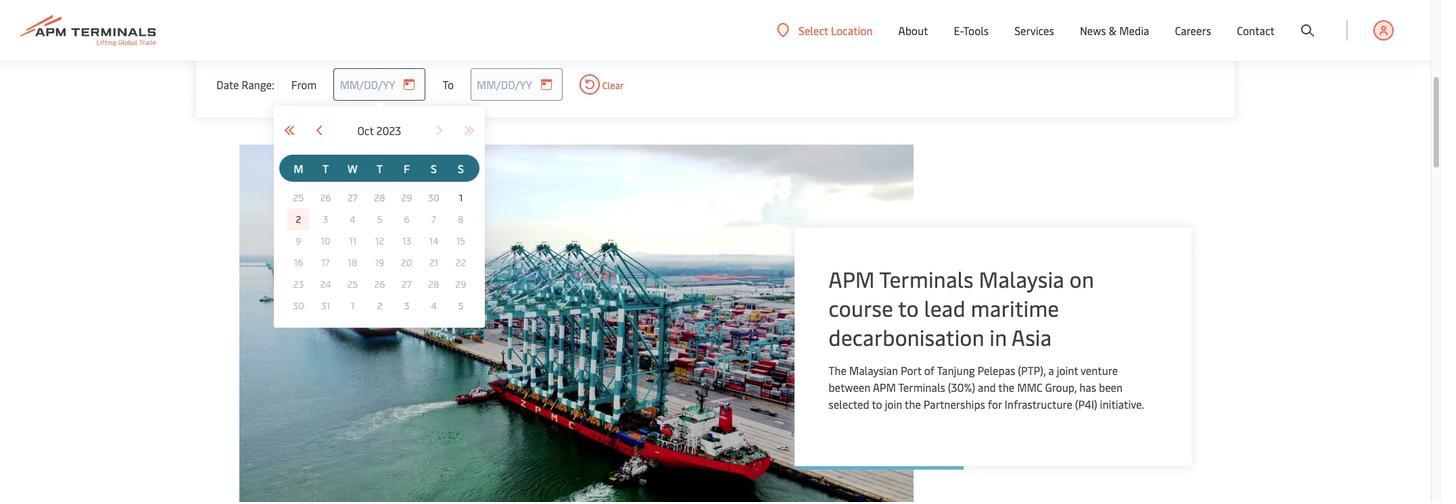 Task type: vqa. For each thing, say whether or not it's contained in the screenshot.


Task type: locate. For each thing, give the bounding box(es) containing it.
29 down 22 at the bottom left of the page
[[455, 278, 466, 291]]

27 down 20
[[402, 278, 412, 291]]

0 vertical spatial apm
[[829, 264, 875, 293]]

s right f on the left top
[[431, 161, 437, 176]]

port
[[901, 363, 922, 378]]

13
[[402, 235, 411, 248]]

to
[[898, 293, 919, 322], [872, 397, 882, 412]]

26
[[320, 191, 331, 204], [374, 278, 385, 291]]

date
[[216, 77, 239, 92]]

a
[[1049, 363, 1054, 378]]

0 vertical spatial 5
[[377, 213, 382, 226]]

1 horizontal spatial 25
[[347, 278, 358, 291]]

0 vertical spatial 2
[[296, 213, 301, 226]]

been
[[1099, 380, 1123, 395]]

2 down 19
[[377, 300, 382, 312]]

2 down 25 link
[[296, 213, 301, 226]]

30 down 23
[[293, 300, 304, 312]]

29
[[401, 191, 412, 204], [455, 278, 466, 291]]

0 horizontal spatial 3
[[323, 213, 328, 226]]

has
[[1080, 380, 1096, 395]]

5
[[377, 213, 382, 226], [458, 300, 464, 312]]

24
[[320, 278, 331, 291]]

28 left the 29 link
[[374, 191, 385, 204]]

in
[[990, 322, 1007, 352]]

0 vertical spatial terminals
[[880, 264, 974, 293]]

1 vertical spatial the
[[905, 397, 921, 412]]

3 down the '26' link
[[323, 213, 328, 226]]

t left w on the left top of page
[[323, 161, 329, 176]]

1 horizontal spatial 3
[[404, 300, 409, 312]]

1 vertical spatial 27
[[402, 278, 412, 291]]

2
[[296, 213, 301, 226], [377, 300, 382, 312]]

0 horizontal spatial 28
[[374, 191, 385, 204]]

asia
[[1012, 322, 1052, 352]]

5 down 22 at the bottom left of the page
[[458, 300, 464, 312]]

to left lead
[[898, 293, 919, 322]]

terminals up decarbonisation
[[880, 264, 974, 293]]

clear
[[600, 79, 624, 92]]

0 horizontal spatial 2
[[296, 213, 301, 226]]

1 link
[[453, 190, 469, 206]]

0 horizontal spatial s
[[431, 161, 437, 176]]

0 vertical spatial 4
[[350, 213, 356, 226]]

maritime
[[971, 293, 1059, 322]]

27 link
[[345, 190, 361, 206]]

1 vertical spatial 3
[[404, 300, 409, 312]]

1 up 8
[[459, 191, 463, 204]]

s
[[431, 161, 437, 176], [458, 161, 464, 176]]

1 vertical spatial 25
[[347, 278, 358, 291]]

group,
[[1045, 380, 1077, 395]]

15
[[456, 235, 465, 248]]

t left f on the left top
[[377, 161, 383, 176]]

1 horizontal spatial 27
[[402, 278, 412, 291]]

28
[[374, 191, 385, 204], [428, 278, 439, 291]]

27 left 28 link
[[348, 191, 358, 204]]

26 inside the '26' link
[[320, 191, 331, 204]]

25 down '18'
[[347, 278, 358, 291]]

18
[[348, 256, 357, 269]]

select location button
[[777, 23, 873, 38]]

between
[[829, 380, 871, 395]]

1 t from the left
[[323, 161, 329, 176]]

1 vertical spatial terminals
[[898, 380, 945, 395]]

s up 1 'link'
[[458, 161, 464, 176]]

terminals down of
[[898, 380, 945, 395]]

1 horizontal spatial t
[[377, 161, 383, 176]]

1 horizontal spatial 1
[[459, 191, 463, 204]]

26 right 25 link
[[320, 191, 331, 204]]

0 vertical spatial 25
[[293, 191, 304, 204]]

t
[[323, 161, 329, 176], [377, 161, 383, 176]]

0 vertical spatial 27
[[348, 191, 358, 204]]

26 down 19
[[374, 278, 385, 291]]

30 link
[[426, 190, 442, 206]]

1 vertical spatial apm
[[873, 380, 896, 395]]

0 vertical spatial 3
[[323, 213, 328, 226]]

27
[[348, 191, 358, 204], [402, 278, 412, 291]]

1 vertical spatial 28
[[428, 278, 439, 291]]

1 horizontal spatial s
[[458, 161, 464, 176]]

m
[[294, 161, 303, 176]]

3
[[323, 213, 328, 226], [404, 300, 409, 312]]

the right and
[[999, 380, 1015, 395]]

initiative.
[[1100, 397, 1144, 412]]

1 vertical spatial 30
[[293, 300, 304, 312]]

1 right 31
[[351, 300, 355, 312]]

tanjung
[[937, 363, 975, 378]]

9
[[296, 235, 301, 248]]

venture
[[1081, 363, 1118, 378]]

3 down 20
[[404, 300, 409, 312]]

terminals
[[880, 264, 974, 293], [898, 380, 945, 395]]

0 horizontal spatial to
[[872, 397, 882, 412]]

0 vertical spatial to
[[898, 293, 919, 322]]

the right join
[[905, 397, 921, 412]]

4 down 27 link
[[350, 213, 356, 226]]

to left join
[[872, 397, 882, 412]]

1 horizontal spatial to
[[898, 293, 919, 322]]

28 down 21
[[428, 278, 439, 291]]

apm terminals malaysia on course to lead maritime decarbonisation in asia link
[[829, 264, 1151, 352]]

(ptp),
[[1018, 363, 1046, 378]]

1 horizontal spatial 30
[[428, 191, 439, 204]]

4
[[350, 213, 356, 226], [431, 300, 437, 312]]

25
[[293, 191, 304, 204], [347, 278, 358, 291]]

0 vertical spatial 29
[[401, 191, 412, 204]]

30
[[428, 191, 439, 204], [293, 300, 304, 312]]

apm
[[829, 264, 875, 293], [873, 380, 896, 395]]

1 vertical spatial 4
[[431, 300, 437, 312]]

the
[[999, 380, 1015, 395], [905, 397, 921, 412]]

1 vertical spatial 1
[[351, 300, 355, 312]]

29 up 6
[[401, 191, 412, 204]]

0 horizontal spatial 29
[[401, 191, 412, 204]]

the
[[829, 363, 847, 378]]

1 horizontal spatial the
[[999, 380, 1015, 395]]

0 vertical spatial 26
[[320, 191, 331, 204]]

1 vertical spatial 2
[[377, 300, 382, 312]]

28 link
[[372, 190, 388, 206]]

1 horizontal spatial 28
[[428, 278, 439, 291]]

0 horizontal spatial 26
[[320, 191, 331, 204]]

0 horizontal spatial t
[[323, 161, 329, 176]]

terminals inside the malaysian port of tanjung pelepas (ptp), a joint venture between apm terminals (30%) and the mmc group, has been selected to join the partnerships for infrastructure (p4i) initiative.
[[898, 380, 945, 395]]

0 horizontal spatial 25
[[293, 191, 304, 204]]

1 horizontal spatial 26
[[374, 278, 385, 291]]

4 down 21
[[431, 300, 437, 312]]

0 horizontal spatial 27
[[348, 191, 358, 204]]

1
[[459, 191, 463, 204], [351, 300, 355, 312]]

25 up 2 link
[[293, 191, 304, 204]]

14
[[429, 235, 439, 248]]

1 vertical spatial 29
[[455, 278, 466, 291]]

and
[[978, 380, 996, 395]]

1 horizontal spatial 5
[[458, 300, 464, 312]]

To text field
[[471, 68, 563, 101]]

5 down 28 link
[[377, 213, 382, 226]]

0 vertical spatial 1
[[459, 191, 463, 204]]

to inside the malaysian port of tanjung pelepas (ptp), a joint venture between apm terminals (30%) and the mmc group, has been selected to join the partnerships for infrastructure (p4i) initiative.
[[872, 397, 882, 412]]

0 vertical spatial 28
[[374, 191, 385, 204]]

apm inside the malaysian port of tanjung pelepas (ptp), a joint venture between apm terminals (30%) and the mmc group, has been selected to join the partnerships for infrastructure (p4i) initiative.
[[873, 380, 896, 395]]

30 up 7
[[428, 191, 439, 204]]

1 vertical spatial to
[[872, 397, 882, 412]]



Task type: describe. For each thing, give the bounding box(es) containing it.
date range:
[[216, 77, 274, 92]]

6
[[404, 213, 410, 226]]

mmc
[[1017, 380, 1043, 395]]

apm inside apm terminals malaysia on course to lead maritime decarbonisation in asia
[[829, 264, 875, 293]]

select location
[[799, 23, 873, 38]]

2 s from the left
[[458, 161, 464, 176]]

2 inside 2 link
[[296, 213, 301, 226]]

20
[[401, 256, 412, 269]]

join
[[885, 397, 902, 412]]

1 vertical spatial 26
[[374, 278, 385, 291]]

1 vertical spatial 5
[[458, 300, 464, 312]]

contact
[[1237, 23, 1275, 38]]

the malaysian port of tanjung pelepas (ptp), a joint venture between apm terminals (30%) and the mmc group, has been selected to join the partnerships for infrastructure (p4i) initiative.
[[829, 363, 1144, 412]]

selected
[[829, 397, 870, 412]]

2 t from the left
[[377, 161, 383, 176]]

(p4i)
[[1075, 397, 1098, 412]]

infrastructure
[[1005, 397, 1073, 412]]

220112 ptp to invest image
[[239, 145, 914, 503]]

to
[[443, 77, 454, 92]]

1 horizontal spatial 29
[[455, 278, 466, 291]]

0 vertical spatial the
[[999, 380, 1015, 395]]

malaysia
[[979, 264, 1064, 293]]

location
[[831, 23, 873, 38]]

0 horizontal spatial 30
[[293, 300, 304, 312]]

0 horizontal spatial 4
[[350, 213, 356, 226]]

12
[[375, 235, 384, 248]]

31
[[321, 300, 330, 312]]

22
[[456, 256, 466, 269]]

1 inside 'link'
[[459, 191, 463, 204]]

11
[[349, 235, 356, 248]]

0 horizontal spatial 5
[[377, 213, 382, 226]]

0 horizontal spatial the
[[905, 397, 921, 412]]

10
[[321, 235, 330, 248]]

1 horizontal spatial 4
[[431, 300, 437, 312]]

17
[[321, 256, 330, 269]]

19
[[375, 256, 384, 269]]

26 link
[[317, 190, 334, 206]]

27 inside 27 link
[[348, 191, 358, 204]]

7
[[431, 213, 436, 226]]

from
[[291, 77, 317, 92]]

malaysian
[[849, 363, 898, 378]]

joint
[[1057, 363, 1078, 378]]

1 s from the left
[[431, 161, 437, 176]]

29 link
[[399, 190, 415, 206]]

0 vertical spatial 30
[[428, 191, 439, 204]]

lead
[[924, 293, 966, 322]]

partnerships
[[924, 397, 985, 412]]

pelepas
[[978, 363, 1016, 378]]

terminals inside apm terminals malaysia on course to lead maritime decarbonisation in asia
[[880, 264, 974, 293]]

decarbonisation
[[829, 322, 984, 352]]

apm terminals malaysia on course to lead maritime decarbonisation in asia
[[829, 264, 1094, 352]]

21
[[429, 256, 438, 269]]

w
[[348, 161, 358, 176]]

(30%)
[[948, 380, 975, 395]]

on
[[1070, 264, 1094, 293]]

select
[[799, 23, 829, 38]]

range:
[[242, 77, 274, 92]]

23
[[293, 278, 304, 291]]

From text field
[[334, 68, 426, 101]]

16
[[294, 256, 303, 269]]

contact button
[[1237, 0, 1275, 61]]

clear button
[[580, 74, 624, 95]]

f
[[404, 161, 410, 176]]

to inside apm terminals malaysia on course to lead maritime decarbonisation in asia
[[898, 293, 919, 322]]

for
[[988, 397, 1002, 412]]

2 link
[[288, 209, 309, 231]]

course
[[829, 293, 893, 322]]

oct
[[357, 123, 374, 138]]

of
[[924, 363, 935, 378]]

1 horizontal spatial 2
[[377, 300, 382, 312]]

8
[[458, 213, 464, 226]]

0 horizontal spatial 1
[[351, 300, 355, 312]]

25 link
[[290, 190, 307, 206]]



